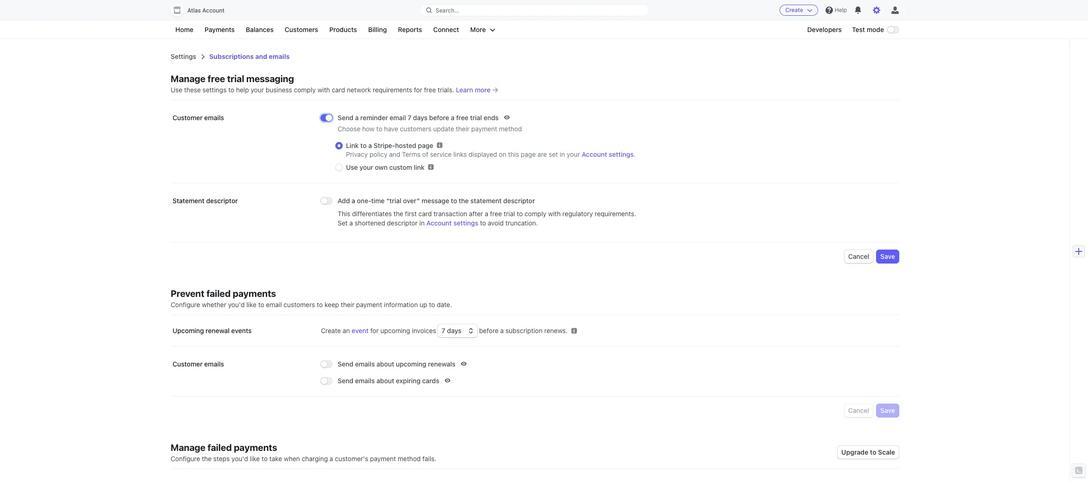 Task type: describe. For each thing, give the bounding box(es) containing it.
regulatory
[[563, 210, 593, 218]]

test
[[852, 26, 865, 33]]

payments for manage failed payments
[[234, 442, 277, 453]]

0 vertical spatial the
[[459, 197, 469, 205]]

you'd inside prevent failed payments configure whether you'd like to email customers to keep their payment information up to date.
[[228, 301, 245, 309]]

their inside prevent failed payments configure whether you'd like to email customers to keep their payment information up to date.
[[341, 301, 355, 309]]

a up policy
[[369, 142, 372, 149]]

free left trials. on the left top of page
[[424, 86, 436, 94]]

when
[[284, 455, 300, 463]]

free down the "subscriptions"
[[208, 73, 225, 84]]

free down learn
[[456, 114, 469, 122]]

after
[[469, 210, 483, 218]]

a up 'account settings to avoid truncation.'
[[485, 210, 489, 218]]

upgrade to scale button
[[838, 446, 899, 459]]

keep
[[325, 301, 339, 309]]

these
[[184, 86, 201, 94]]

expiring
[[396, 377, 421, 385]]

reports link
[[394, 24, 427, 35]]

account settings link for account settings to avoid truncation.
[[427, 219, 479, 228]]

Search… search field
[[421, 4, 649, 16]]

steps
[[213, 455, 230, 463]]

statement
[[471, 197, 502, 205]]

save for second save button
[[881, 407, 896, 414]]

use your own custom link
[[346, 163, 425, 171]]

the inside this differentiates the first card transaction after a free trial to comply with regulatory requirements. set a shortened descriptor in
[[394, 210, 403, 218]]

add
[[338, 197, 350, 205]]

a up update
[[451, 114, 455, 122]]

with inside this differentiates the first card transaction after a free trial to comply with regulatory requirements. set a shortened descriptor in
[[548, 210, 561, 218]]

a left subscription
[[501, 327, 504, 335]]

account inside button
[[202, 7, 225, 14]]

statement
[[173, 197, 205, 205]]

days
[[413, 114, 428, 122]]

0 vertical spatial your
[[251, 86, 264, 94]]

reports
[[398, 26, 422, 33]]

send a reminder email 7 days before a free trial ends
[[338, 114, 499, 122]]

upcoming renewal events
[[173, 327, 252, 335]]

0 horizontal spatial with
[[318, 86, 330, 94]]

scale
[[879, 448, 896, 456]]

1 horizontal spatial their
[[456, 125, 470, 133]]

1 horizontal spatial email
[[390, 114, 406, 122]]

1 vertical spatial page
[[521, 150, 536, 158]]

home
[[175, 26, 194, 33]]

create button
[[780, 5, 819, 16]]

trial for reminder
[[470, 114, 482, 122]]

custom
[[390, 163, 412, 171]]

0 vertical spatial upcoming
[[381, 327, 410, 335]]

a right set on the left of the page
[[350, 219, 353, 227]]

customer's
[[335, 455, 368, 463]]

1 vertical spatial upcoming
[[396, 360, 427, 368]]

business
[[266, 86, 292, 94]]

Search… text field
[[421, 4, 649, 16]]

account settings to avoid truncation.
[[427, 219, 538, 227]]

manage for manage failed payments configure the steps you'd like to take when charging a customer's payment method fails.
[[171, 442, 206, 453]]

method inside manage failed payments configure the steps you'd like to take when charging a customer's payment method fails.
[[398, 455, 421, 463]]

add a one-time "trial over" message to the statement descriptor
[[338, 197, 535, 205]]

emails down upcoming renewal events
[[204, 360, 224, 368]]

displayed
[[469, 150, 497, 158]]

create an event for upcoming invoices
[[321, 327, 436, 335]]

developers link
[[803, 24, 847, 35]]

a up choose
[[355, 114, 359, 122]]

link
[[414, 163, 425, 171]]

settings
[[171, 52, 196, 60]]

emails down send emails about upcoming renewals
[[355, 377, 375, 385]]

choose how to have customers update their payment method
[[338, 125, 522, 133]]

to inside manage failed payments configure the steps you'd like to take when charging a customer's payment method fails.
[[262, 455, 268, 463]]

message
[[422, 197, 449, 205]]

0 vertical spatial page
[[418, 142, 433, 149]]

create for create an event for upcoming invoices
[[321, 327, 341, 335]]

a inside manage failed payments configure the steps you'd like to take when charging a customer's payment method fails.
[[330, 455, 333, 463]]

ends
[[484, 114, 499, 122]]

0 vertical spatial settings
[[203, 86, 227, 94]]

renewal
[[206, 327, 230, 335]]

2 cancel button from the top
[[845, 404, 873, 417]]

reminder
[[361, 114, 388, 122]]

fails.
[[423, 455, 437, 463]]

customer for send emails about upcoming renewals
[[173, 360, 203, 368]]

manage free trial messaging
[[171, 73, 294, 84]]

privacy policy and terms of service links displayed on this page are set in your account settings .
[[346, 150, 636, 158]]

2 vertical spatial settings
[[454, 219, 479, 227]]

you'd inside manage failed payments configure the steps you'd like to take when charging a customer's payment method fails.
[[232, 455, 248, 463]]

customer emails for send emails about upcoming renewals
[[173, 360, 224, 368]]

event
[[352, 327, 369, 335]]

payments
[[205, 26, 235, 33]]

1 horizontal spatial and
[[389, 150, 401, 158]]

learn more
[[456, 86, 491, 94]]

customer for send a reminder email 7 days before a free trial ends
[[173, 114, 203, 122]]

learn more link
[[456, 85, 498, 95]]

use these settings to help your business comply with card network requirements for free trials.
[[171, 86, 456, 94]]

one-
[[357, 197, 371, 205]]

free inside this differentiates the first card transaction after a free trial to comply with regulatory requirements. set a shortened descriptor in
[[490, 210, 502, 218]]

take
[[270, 455, 282, 463]]

trials.
[[438, 86, 454, 94]]

requirements
[[373, 86, 412, 94]]

account settings link for privacy policy and terms of service links displayed on this page are set in your account settings .
[[582, 150, 634, 158]]

1 vertical spatial for
[[371, 327, 379, 335]]

network
[[347, 86, 371, 94]]

failed for prevent
[[207, 288, 231, 299]]

on
[[499, 150, 507, 158]]

connect link
[[429, 24, 464, 35]]

prevent failed payments configure whether you'd like to email customers to keep their payment information up to date.
[[171, 288, 452, 309]]

this
[[508, 150, 519, 158]]

search…
[[436, 7, 459, 14]]

to inside button
[[871, 448, 877, 456]]

0 horizontal spatial and
[[255, 52, 267, 60]]

"trial
[[387, 197, 402, 205]]

2 horizontal spatial descriptor
[[504, 197, 535, 205]]

more
[[475, 86, 491, 94]]

email inside prevent failed payments configure whether you'd like to email customers to keep their payment information up to date.
[[266, 301, 282, 309]]

information
[[384, 301, 418, 309]]

have
[[384, 125, 398, 133]]

0 horizontal spatial card
[[332, 86, 345, 94]]

atlas
[[187, 7, 201, 14]]

about for upcoming
[[377, 360, 394, 368]]

send emails about expiring cards
[[338, 377, 440, 385]]

emails up messaging
[[269, 52, 290, 60]]

2 save button from the top
[[877, 404, 899, 417]]

like inside prevent failed payments configure whether you'd like to email customers to keep their payment information up to date.
[[247, 301, 257, 309]]

charging
[[302, 455, 328, 463]]

send for send a reminder email 7 days before a free trial ends
[[338, 114, 354, 122]]

customers link
[[280, 24, 323, 35]]

connect
[[433, 26, 459, 33]]

mode
[[867, 26, 884, 33]]

manage failed payments configure the steps you'd like to take when charging a customer's payment method fails.
[[171, 442, 437, 463]]

cards
[[422, 377, 440, 385]]

0 vertical spatial comply
[[294, 86, 316, 94]]

help
[[236, 86, 249, 94]]

stripe-
[[374, 142, 395, 149]]

invoices
[[412, 327, 436, 335]]

the inside manage failed payments configure the steps you'd like to take when charging a customer's payment method fails.
[[202, 455, 212, 463]]

developers
[[808, 26, 842, 33]]

send for send emails about expiring cards
[[338, 377, 354, 385]]

set
[[338, 219, 348, 227]]



Task type: vqa. For each thing, say whether or not it's contained in the screenshot.
.
yes



Task type: locate. For each thing, give the bounding box(es) containing it.
card inside this differentiates the first card transaction after a free trial to comply with regulatory requirements. set a shortened descriptor in
[[419, 210, 432, 218]]

notifications image
[[855, 6, 862, 14]]

1 cancel button from the top
[[845, 250, 873, 263]]

0 horizontal spatial the
[[202, 455, 212, 463]]

payment up event "link"
[[356, 301, 382, 309]]

failed inside manage failed payments configure the steps you'd like to take when charging a customer's payment method fails.
[[208, 442, 232, 453]]

payment inside manage failed payments configure the steps you'd like to take when charging a customer's payment method fails.
[[370, 455, 396, 463]]

1 horizontal spatial in
[[560, 150, 565, 158]]

differentiates
[[352, 210, 392, 218]]

for right event
[[371, 327, 379, 335]]

trial up the truncation.
[[504, 210, 515, 218]]

a right charging
[[330, 455, 333, 463]]

1 horizontal spatial with
[[548, 210, 561, 218]]

page left are
[[521, 150, 536, 158]]

1 horizontal spatial trial
[[470, 114, 482, 122]]

an
[[343, 327, 350, 335]]

customer emails for send a reminder email 7 days before a free trial ends
[[173, 114, 224, 122]]

0 vertical spatial customer emails
[[173, 114, 224, 122]]

customers
[[285, 26, 318, 33]]

about
[[377, 360, 394, 368], [377, 377, 394, 385]]

0 vertical spatial about
[[377, 360, 394, 368]]

configure for manage failed payments
[[171, 455, 200, 463]]

upcoming
[[173, 327, 204, 335]]

create inside button
[[786, 6, 804, 13]]

date.
[[437, 301, 452, 309]]

to inside this differentiates the first card transaction after a free trial to comply with regulatory requirements. set a shortened descriptor in
[[517, 210, 523, 218]]

1 vertical spatial send
[[338, 360, 354, 368]]

before up update
[[429, 114, 449, 122]]

home link
[[171, 24, 198, 35]]

and
[[255, 52, 267, 60], [389, 150, 401, 158]]

0 horizontal spatial trial
[[227, 73, 244, 84]]

account down transaction
[[427, 219, 452, 227]]

whether
[[202, 301, 226, 309]]

the up transaction
[[459, 197, 469, 205]]

subscriptions and emails
[[209, 52, 290, 60]]

1 vertical spatial comply
[[525, 210, 547, 218]]

1 horizontal spatial create
[[786, 6, 804, 13]]

service
[[430, 150, 452, 158]]

0 horizontal spatial customers
[[284, 301, 315, 309]]

products link
[[325, 24, 362, 35]]

before left subscription
[[479, 327, 499, 335]]

configure inside prevent failed payments configure whether you'd like to email customers to keep their payment information up to date.
[[171, 301, 200, 309]]

use down privacy
[[346, 163, 358, 171]]

0 horizontal spatial create
[[321, 327, 341, 335]]

1 horizontal spatial card
[[419, 210, 432, 218]]

2 customer from the top
[[173, 360, 203, 368]]

for
[[414, 86, 422, 94], [371, 327, 379, 335]]

set
[[549, 150, 558, 158]]

1 horizontal spatial customers
[[400, 125, 432, 133]]

0 vertical spatial before
[[429, 114, 449, 122]]

failed inside prevent failed payments configure whether you'd like to email customers to keep their payment information up to date.
[[207, 288, 231, 299]]

settings link
[[171, 52, 196, 60]]

0 horizontal spatial method
[[398, 455, 421, 463]]

free up avoid
[[490, 210, 502, 218]]

customer down upcoming
[[173, 360, 203, 368]]

like up events
[[247, 301, 257, 309]]

manage inside manage failed payments configure the steps you'd like to take when charging a customer's payment method fails.
[[171, 442, 206, 453]]

save for 2nd save button from the bottom
[[881, 252, 896, 260]]

manage
[[171, 73, 206, 84], [171, 442, 206, 453]]

payments inside manage failed payments configure the steps you'd like to take when charging a customer's payment method fails.
[[234, 442, 277, 453]]

emails down manage free trial messaging
[[204, 114, 224, 122]]

in inside this differentiates the first card transaction after a free trial to comply with regulatory requirements. set a shortened descriptor in
[[420, 219, 425, 227]]

1 vertical spatial cancel button
[[845, 404, 873, 417]]

with left network
[[318, 86, 330, 94]]

like inside manage failed payments configure the steps you'd like to take when charging a customer's payment method fails.
[[250, 455, 260, 463]]

account settings link
[[582, 150, 634, 158], [427, 219, 479, 228]]

1 vertical spatial like
[[250, 455, 260, 463]]

payments up take
[[234, 442, 277, 453]]

1 horizontal spatial comply
[[525, 210, 547, 218]]

payments inside prevent failed payments configure whether you'd like to email customers to keep their payment information up to date.
[[233, 288, 276, 299]]

1 vertical spatial account settings link
[[427, 219, 479, 228]]

comply up the truncation.
[[525, 210, 547, 218]]

2 horizontal spatial your
[[567, 150, 580, 158]]

payment down ends
[[471, 125, 497, 133]]

1 vertical spatial account
[[582, 150, 607, 158]]

1 horizontal spatial for
[[414, 86, 422, 94]]

this differentiates the first card transaction after a free trial to comply with regulatory requirements. set a shortened descriptor in
[[338, 210, 636, 227]]

descriptor inside this differentiates the first card transaction after a free trial to comply with regulatory requirements. set a shortened descriptor in
[[387, 219, 418, 227]]

1 vertical spatial about
[[377, 377, 394, 385]]

failed
[[207, 288, 231, 299], [208, 442, 232, 453]]

0 horizontal spatial their
[[341, 301, 355, 309]]

0 vertical spatial with
[[318, 86, 330, 94]]

customer emails down upcoming
[[173, 360, 224, 368]]

configure for prevent failed payments
[[171, 301, 200, 309]]

account
[[202, 7, 225, 14], [582, 150, 607, 158], [427, 219, 452, 227]]

this
[[338, 210, 350, 218]]

you'd right whether
[[228, 301, 245, 309]]

0 horizontal spatial account
[[202, 7, 225, 14]]

and up messaging
[[255, 52, 267, 60]]

trial inside this differentiates the first card transaction after a free trial to comply with regulatory requirements. set a shortened descriptor in
[[504, 210, 515, 218]]

card
[[332, 86, 345, 94], [419, 210, 432, 218]]

trial up help
[[227, 73, 244, 84]]

2 manage from the top
[[171, 442, 206, 453]]

how
[[362, 125, 375, 133]]

1 horizontal spatial before
[[479, 327, 499, 335]]

0 horizontal spatial before
[[429, 114, 449, 122]]

create up developers link at the right of page
[[786, 6, 804, 13]]

about up the send emails about expiring cards
[[377, 360, 394, 368]]

0 vertical spatial their
[[456, 125, 470, 133]]

payments up events
[[233, 288, 276, 299]]

links
[[454, 150, 467, 158]]

1 horizontal spatial account
[[427, 219, 452, 227]]

shortened
[[355, 219, 385, 227]]

in down "over""
[[420, 219, 425, 227]]

failed up whether
[[207, 288, 231, 299]]

1 vertical spatial save button
[[877, 404, 899, 417]]

0 vertical spatial save button
[[877, 250, 899, 263]]

own
[[375, 163, 388, 171]]

2 cancel from the top
[[849, 407, 870, 414]]

0 vertical spatial use
[[171, 86, 182, 94]]

customer
[[173, 114, 203, 122], [173, 360, 203, 368]]

customers down send a reminder email 7 days before a free trial ends
[[400, 125, 432, 133]]

1 vertical spatial method
[[398, 455, 421, 463]]

0 vertical spatial failed
[[207, 288, 231, 299]]

page
[[418, 142, 433, 149], [521, 150, 536, 158]]

2 vertical spatial trial
[[504, 210, 515, 218]]

create left an
[[321, 327, 341, 335]]

customer down these
[[173, 114, 203, 122]]

trial for the
[[504, 210, 515, 218]]

2 configure from the top
[[171, 455, 200, 463]]

0 vertical spatial save
[[881, 252, 896, 260]]

0 vertical spatial account settings link
[[582, 150, 634, 158]]

1 customer from the top
[[173, 114, 203, 122]]

0 horizontal spatial your
[[251, 86, 264, 94]]

1 save button from the top
[[877, 250, 899, 263]]

page up of
[[418, 142, 433, 149]]

failed up steps on the left bottom
[[208, 442, 232, 453]]

1 vertical spatial trial
[[470, 114, 482, 122]]

1 vertical spatial use
[[346, 163, 358, 171]]

customer emails down these
[[173, 114, 224, 122]]

1 vertical spatial configure
[[171, 455, 200, 463]]

1 vertical spatial save
[[881, 407, 896, 414]]

1 vertical spatial failed
[[208, 442, 232, 453]]

1 vertical spatial cancel
[[849, 407, 870, 414]]

truncation.
[[506, 219, 538, 227]]

1 vertical spatial and
[[389, 150, 401, 158]]

account right atlas
[[202, 7, 225, 14]]

before a subscription renews.
[[479, 327, 568, 335]]

privacy
[[346, 150, 368, 158]]

2 about from the top
[[377, 377, 394, 385]]

payments for prevent failed payments
[[233, 288, 276, 299]]

payments link
[[200, 24, 239, 35]]

2 customer emails from the top
[[173, 360, 224, 368]]

link to a stripe-hosted page
[[346, 142, 433, 149]]

send
[[338, 114, 354, 122], [338, 360, 354, 368], [338, 377, 354, 385]]

emails
[[269, 52, 290, 60], [204, 114, 224, 122], [204, 360, 224, 368], [355, 360, 375, 368], [355, 377, 375, 385]]

0 vertical spatial method
[[499, 125, 522, 133]]

messaging
[[246, 73, 294, 84]]

avoid
[[488, 219, 504, 227]]

1 horizontal spatial account settings link
[[582, 150, 634, 158]]

1 save from the top
[[881, 252, 896, 260]]

in
[[560, 150, 565, 158], [420, 219, 425, 227]]

payment
[[471, 125, 497, 133], [356, 301, 382, 309], [370, 455, 396, 463]]

payment right customer's
[[370, 455, 396, 463]]

1 configure from the top
[[171, 301, 200, 309]]

upcoming up expiring
[[396, 360, 427, 368]]

1 vertical spatial the
[[394, 210, 403, 218]]

1 vertical spatial customer
[[173, 360, 203, 368]]

1 vertical spatial email
[[266, 301, 282, 309]]

0 vertical spatial in
[[560, 150, 565, 158]]

in right set
[[560, 150, 565, 158]]

descriptor down 'first'
[[387, 219, 418, 227]]

1 vertical spatial customer emails
[[173, 360, 224, 368]]

subscription
[[506, 327, 543, 335]]

time
[[371, 197, 385, 205]]

save button
[[877, 250, 899, 263], [877, 404, 899, 417]]

0 horizontal spatial email
[[266, 301, 282, 309]]

email
[[390, 114, 406, 122], [266, 301, 282, 309]]

upgrade
[[842, 448, 869, 456]]

descriptor right statement
[[206, 197, 238, 205]]

configure inside manage failed payments configure the steps you'd like to take when charging a customer's payment method fails.
[[171, 455, 200, 463]]

1 vertical spatial your
[[567, 150, 580, 158]]

method up this
[[499, 125, 522, 133]]

0 vertical spatial card
[[332, 86, 345, 94]]

1 send from the top
[[338, 114, 354, 122]]

event link
[[352, 327, 369, 335]]

customers left the keep
[[284, 301, 315, 309]]

the
[[459, 197, 469, 205], [394, 210, 403, 218], [202, 455, 212, 463]]

0 horizontal spatial for
[[371, 327, 379, 335]]

0 vertical spatial you'd
[[228, 301, 245, 309]]

0 horizontal spatial page
[[418, 142, 433, 149]]

1 cancel from the top
[[849, 252, 870, 260]]

help button
[[822, 3, 851, 18]]

1 horizontal spatial the
[[394, 210, 403, 218]]

terms
[[402, 150, 421, 158]]

failed for manage
[[208, 442, 232, 453]]

2 save from the top
[[881, 407, 896, 414]]

configure down prevent
[[171, 301, 200, 309]]

account left . on the top of the page
[[582, 150, 607, 158]]

use for use these settings to help your business comply with card network requirements for free trials.
[[171, 86, 182, 94]]

upgrade to scale
[[842, 448, 896, 456]]

of
[[422, 150, 429, 158]]

1 about from the top
[[377, 360, 394, 368]]

2 vertical spatial payment
[[370, 455, 396, 463]]

2 vertical spatial send
[[338, 377, 354, 385]]

balances link
[[241, 24, 278, 35]]

0 vertical spatial like
[[247, 301, 257, 309]]

2 vertical spatial your
[[360, 163, 373, 171]]

choose
[[338, 125, 361, 133]]

1 vertical spatial settings
[[609, 150, 634, 158]]

and down link to a stripe-hosted page
[[389, 150, 401, 158]]

send for send emails about upcoming renewals
[[338, 360, 354, 368]]

2 vertical spatial the
[[202, 455, 212, 463]]

your right help
[[251, 86, 264, 94]]

create
[[786, 6, 804, 13], [321, 327, 341, 335]]

the left steps on the left bottom
[[202, 455, 212, 463]]

about down send emails about upcoming renewals
[[377, 377, 394, 385]]

configure left steps on the left bottom
[[171, 455, 200, 463]]

.
[[634, 150, 636, 158]]

renewals
[[428, 360, 456, 368]]

a
[[355, 114, 359, 122], [451, 114, 455, 122], [369, 142, 372, 149], [352, 197, 355, 205], [485, 210, 489, 218], [350, 219, 353, 227], [501, 327, 504, 335], [330, 455, 333, 463]]

1 vertical spatial before
[[479, 327, 499, 335]]

0 vertical spatial create
[[786, 6, 804, 13]]

comply right business
[[294, 86, 316, 94]]

1 horizontal spatial method
[[499, 125, 522, 133]]

2 horizontal spatial the
[[459, 197, 469, 205]]

over"
[[403, 197, 420, 205]]

with left regulatory
[[548, 210, 561, 218]]

use
[[171, 86, 182, 94], [346, 163, 358, 171]]

more
[[470, 26, 486, 33]]

for right requirements
[[414, 86, 422, 94]]

like left take
[[250, 455, 260, 463]]

0 horizontal spatial in
[[420, 219, 425, 227]]

their right the keep
[[341, 301, 355, 309]]

2 vertical spatial account
[[427, 219, 452, 227]]

0 horizontal spatial use
[[171, 86, 182, 94]]

update
[[433, 125, 454, 133]]

billing link
[[364, 24, 392, 35]]

descriptor up the truncation.
[[504, 197, 535, 205]]

the left 'first'
[[394, 210, 403, 218]]

2 send from the top
[[338, 360, 354, 368]]

billing
[[368, 26, 387, 33]]

your
[[251, 86, 264, 94], [567, 150, 580, 158], [360, 163, 373, 171]]

card left network
[[332, 86, 345, 94]]

0 vertical spatial payment
[[471, 125, 497, 133]]

payment inside prevent failed payments configure whether you'd like to email customers to keep their payment information up to date.
[[356, 301, 382, 309]]

1 customer emails from the top
[[173, 114, 224, 122]]

your right set
[[567, 150, 580, 158]]

customers inside prevent failed payments configure whether you'd like to email customers to keep their payment information up to date.
[[284, 301, 315, 309]]

method left fails.
[[398, 455, 421, 463]]

comply inside this differentiates the first card transaction after a free trial to comply with regulatory requirements. set a shortened descriptor in
[[525, 210, 547, 218]]

0 vertical spatial trial
[[227, 73, 244, 84]]

0 horizontal spatial descriptor
[[206, 197, 238, 205]]

your left own
[[360, 163, 373, 171]]

1 horizontal spatial page
[[521, 150, 536, 158]]

configure
[[171, 301, 200, 309], [171, 455, 200, 463]]

1 horizontal spatial settings
[[454, 219, 479, 227]]

1 manage from the top
[[171, 73, 206, 84]]

trial left ends
[[470, 114, 482, 122]]

you'd right steps on the left bottom
[[232, 455, 248, 463]]

products
[[329, 26, 357, 33]]

0 vertical spatial payments
[[233, 288, 276, 299]]

prevent
[[171, 288, 204, 299]]

0 vertical spatial for
[[414, 86, 422, 94]]

emails up the send emails about expiring cards
[[355, 360, 375, 368]]

0 horizontal spatial comply
[[294, 86, 316, 94]]

cancel button
[[845, 250, 873, 263], [845, 404, 873, 417]]

3 send from the top
[[338, 377, 354, 385]]

card right 'first'
[[419, 210, 432, 218]]

are
[[538, 150, 547, 158]]

1 vertical spatial their
[[341, 301, 355, 309]]

a right add
[[352, 197, 355, 205]]

1 vertical spatial payments
[[234, 442, 277, 453]]

1 horizontal spatial your
[[360, 163, 373, 171]]

1 vertical spatial card
[[419, 210, 432, 218]]

upcoming down information
[[381, 327, 410, 335]]

create for create
[[786, 6, 804, 13]]

use for use your own custom link
[[346, 163, 358, 171]]

use left these
[[171, 86, 182, 94]]

link
[[346, 142, 359, 149]]

0 vertical spatial email
[[390, 114, 406, 122]]

0 vertical spatial manage
[[171, 73, 206, 84]]

about for expiring
[[377, 377, 394, 385]]

0 vertical spatial customers
[[400, 125, 432, 133]]

0 vertical spatial account
[[202, 7, 225, 14]]

manage for manage free trial messaging
[[171, 73, 206, 84]]

their right update
[[456, 125, 470, 133]]



